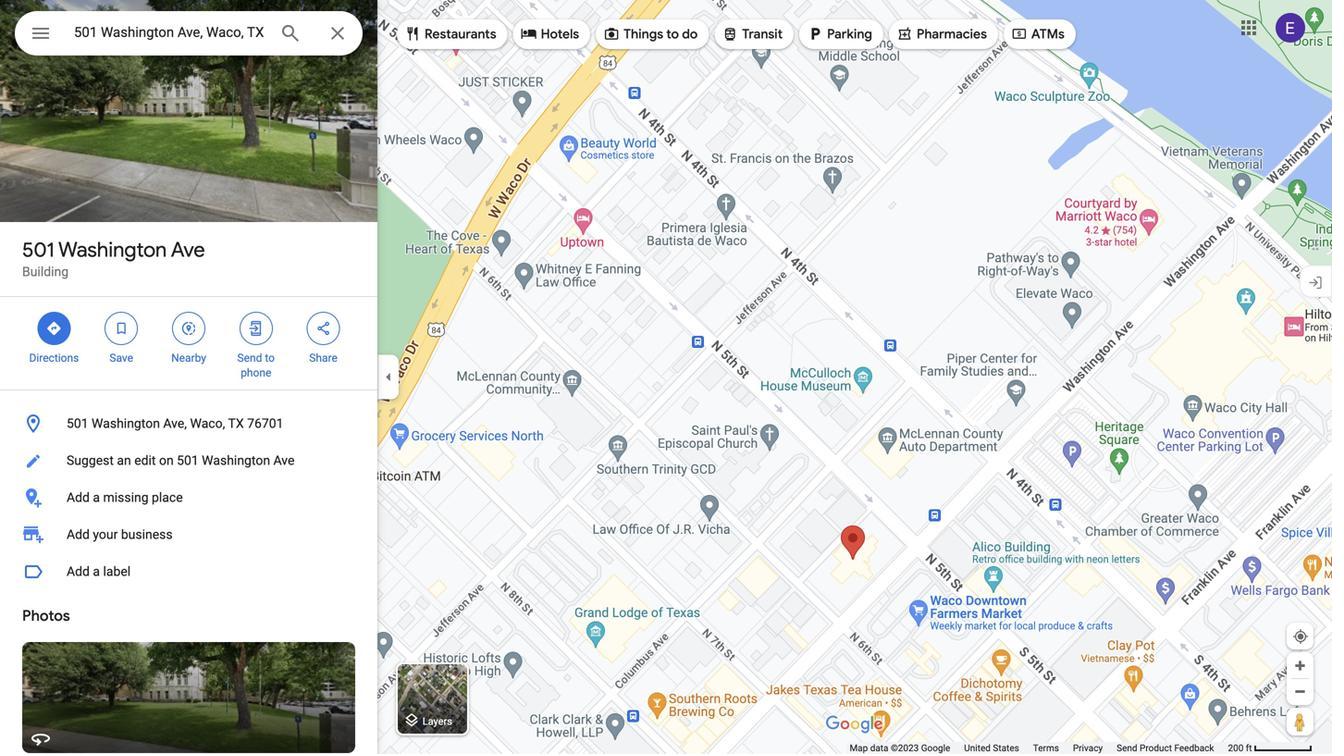 Task type: describe. For each thing, give the bounding box(es) containing it.
united
[[965, 743, 991, 754]]

building
[[22, 264, 69, 280]]

zoom out image
[[1294, 685, 1308, 699]]

501 washington ave building
[[22, 237, 205, 280]]

map
[[850, 743, 868, 754]]

product
[[1140, 743, 1173, 754]]


[[248, 318, 265, 339]]

 things to do
[[604, 24, 698, 44]]

to inside send to phone
[[265, 352, 275, 365]]

 parking
[[807, 24, 873, 44]]

 atms
[[1012, 24, 1065, 44]]

parking
[[828, 26, 873, 43]]

show street view coverage image
[[1287, 708, 1314, 736]]

suggest
[[67, 453, 114, 468]]

add for add a missing place
[[67, 490, 90, 505]]

501 washington ave, waco, tx 76701 button
[[0, 405, 378, 442]]

google
[[922, 743, 951, 754]]

add a missing place button
[[0, 479, 378, 516]]

transit
[[743, 26, 783, 43]]

things
[[624, 26, 664, 43]]

501 for ave
[[22, 237, 54, 263]]

phone
[[241, 367, 272, 379]]

show your location image
[[1293, 628, 1310, 645]]

an
[[117, 453, 131, 468]]

on
[[159, 453, 174, 468]]

 hotels
[[521, 24, 580, 44]]

edit
[[134, 453, 156, 468]]

actions for 501 washington ave region
[[0, 297, 378, 390]]

add a missing place
[[67, 490, 183, 505]]

nearby
[[171, 352, 206, 365]]

ave,
[[163, 416, 187, 431]]


[[180, 318, 197, 339]]

suggest an edit on 501 washington ave button
[[0, 442, 378, 479]]

terms button
[[1034, 742, 1060, 754]]

privacy button
[[1074, 742, 1103, 754]]

send for send to phone
[[237, 352, 262, 365]]


[[722, 24, 739, 44]]

send to phone
[[237, 352, 275, 379]]

200 ft button
[[1229, 743, 1313, 754]]

zoom in image
[[1294, 659, 1308, 673]]

501 Washington Ave, Waco, TX 76701 field
[[15, 11, 363, 56]]


[[604, 24, 620, 44]]


[[521, 24, 537, 44]]

501 washington ave, waco, tx 76701
[[67, 416, 284, 431]]

pharmacies
[[917, 26, 987, 43]]

add your business
[[67, 527, 173, 542]]

photos
[[22, 607, 70, 626]]

share
[[309, 352, 338, 365]]

send product feedback
[[1117, 743, 1215, 754]]

united states button
[[965, 742, 1020, 754]]

76701
[[247, 416, 284, 431]]

waco,
[[190, 416, 225, 431]]

washington for ave,
[[92, 416, 160, 431]]

to inside the  things to do
[[667, 26, 679, 43]]

map data ©2023 google
[[850, 743, 951, 754]]

 pharmacies
[[897, 24, 987, 44]]


[[404, 24, 421, 44]]



Task type: vqa. For each thing, say whether or not it's contained in the screenshot.


Task type: locate. For each thing, give the bounding box(es) containing it.
none field inside 501 washington ave, waco, tx 76701 field
[[74, 21, 265, 44]]


[[30, 20, 52, 47]]

to left the do
[[667, 26, 679, 43]]

 transit
[[722, 24, 783, 44]]

1 vertical spatial send
[[1117, 743, 1138, 754]]

add your business link
[[0, 516, 378, 553]]

501 inside suggest an edit on 501 washington ave button
[[177, 453, 199, 468]]

501 inside 501 washington ave, waco, tx 76701 button
[[67, 416, 88, 431]]

501 up building
[[22, 237, 54, 263]]

1 horizontal spatial send
[[1117, 743, 1138, 754]]

1 add from the top
[[67, 490, 90, 505]]

ave inside button
[[274, 453, 295, 468]]

 search field
[[15, 11, 363, 59]]

0 vertical spatial washington
[[58, 237, 167, 263]]

a
[[93, 490, 100, 505], [93, 564, 100, 579]]

label
[[103, 564, 131, 579]]


[[897, 24, 913, 44]]

united states
[[965, 743, 1020, 754]]

2 horizontal spatial 501
[[177, 453, 199, 468]]

suggest an edit on 501 washington ave
[[67, 453, 295, 468]]

data
[[871, 743, 889, 754]]

501 washington ave main content
[[0, 0, 378, 754]]

0 horizontal spatial 501
[[22, 237, 54, 263]]

501 inside 501 washington ave building
[[22, 237, 54, 263]]

footer containing map data ©2023 google
[[850, 742, 1229, 754]]

send up phone
[[237, 352, 262, 365]]

send product feedback button
[[1117, 742, 1215, 754]]

a left "missing"
[[93, 490, 100, 505]]

0 vertical spatial to
[[667, 26, 679, 43]]

add left your on the bottom left of page
[[67, 527, 90, 542]]

privacy
[[1074, 743, 1103, 754]]

send inside button
[[1117, 743, 1138, 754]]

layers
[[423, 716, 453, 727]]

states
[[993, 743, 1020, 754]]

place
[[152, 490, 183, 505]]

1 vertical spatial add
[[67, 527, 90, 542]]

0 vertical spatial add
[[67, 490, 90, 505]]

2 a from the top
[[93, 564, 100, 579]]

to
[[667, 26, 679, 43], [265, 352, 275, 365]]

a left label
[[93, 564, 100, 579]]

1 vertical spatial a
[[93, 564, 100, 579]]


[[46, 318, 62, 339]]

footer inside google maps element
[[850, 742, 1229, 754]]

add a label
[[67, 564, 131, 579]]


[[807, 24, 824, 44]]

do
[[682, 26, 698, 43]]

ave inside 501 washington ave building
[[171, 237, 205, 263]]

directions
[[29, 352, 79, 365]]

1 horizontal spatial 501
[[67, 416, 88, 431]]

a for label
[[93, 564, 100, 579]]

footer
[[850, 742, 1229, 754]]

ave up 
[[171, 237, 205, 263]]

add for add your business
[[67, 527, 90, 542]]

washington for ave
[[58, 237, 167, 263]]

1 vertical spatial washington
[[92, 416, 160, 431]]

None field
[[74, 21, 265, 44]]


[[113, 318, 130, 339]]

a for missing
[[93, 490, 100, 505]]

send left the product
[[1117, 743, 1138, 754]]


[[1012, 24, 1028, 44]]

ave down 76701
[[274, 453, 295, 468]]

washington up an
[[92, 416, 160, 431]]

2 vertical spatial 501
[[177, 453, 199, 468]]

501 up suggest
[[67, 416, 88, 431]]

1 vertical spatial ave
[[274, 453, 295, 468]]

0 horizontal spatial to
[[265, 352, 275, 365]]

0 horizontal spatial ave
[[171, 237, 205, 263]]

send
[[237, 352, 262, 365], [1117, 743, 1138, 754]]

0 vertical spatial 501
[[22, 237, 54, 263]]

2 vertical spatial washington
[[202, 453, 270, 468]]

add for add a label
[[67, 564, 90, 579]]

200
[[1229, 743, 1244, 754]]

1 vertical spatial to
[[265, 352, 275, 365]]

washington inside 501 washington ave building
[[58, 237, 167, 263]]

missing
[[103, 490, 149, 505]]

send for send product feedback
[[1117, 743, 1138, 754]]

google maps element
[[0, 0, 1333, 754]]

501
[[22, 237, 54, 263], [67, 416, 88, 431], [177, 453, 199, 468]]

0 vertical spatial a
[[93, 490, 100, 505]]

1 vertical spatial 501
[[67, 416, 88, 431]]

atms
[[1032, 26, 1065, 43]]

 restaurants
[[404, 24, 497, 44]]

ft
[[1247, 743, 1253, 754]]

washington down tx
[[202, 453, 270, 468]]

business
[[121, 527, 173, 542]]

save
[[110, 352, 133, 365]]

to up phone
[[265, 352, 275, 365]]

0 horizontal spatial send
[[237, 352, 262, 365]]

1 a from the top
[[93, 490, 100, 505]]

ave
[[171, 237, 205, 263], [274, 453, 295, 468]]

feedback
[[1175, 743, 1215, 754]]

1 horizontal spatial ave
[[274, 453, 295, 468]]

restaurants
[[425, 26, 497, 43]]

2 vertical spatial add
[[67, 564, 90, 579]]

©2023
[[891, 743, 919, 754]]

terms
[[1034, 743, 1060, 754]]

501 right on
[[177, 453, 199, 468]]


[[315, 318, 332, 339]]

3 add from the top
[[67, 564, 90, 579]]

add left label
[[67, 564, 90, 579]]

hotels
[[541, 26, 580, 43]]

add
[[67, 490, 90, 505], [67, 527, 90, 542], [67, 564, 90, 579]]

0 vertical spatial send
[[237, 352, 262, 365]]

add down suggest
[[67, 490, 90, 505]]

your
[[93, 527, 118, 542]]

1 horizontal spatial to
[[667, 26, 679, 43]]

200 ft
[[1229, 743, 1253, 754]]

501 for ave,
[[67, 416, 88, 431]]

washington up building
[[58, 237, 167, 263]]

google account: eesa khan  
(eesa.khan@adept.ai) image
[[1276, 13, 1306, 43]]

send inside send to phone
[[237, 352, 262, 365]]

washington
[[58, 237, 167, 263], [92, 416, 160, 431], [202, 453, 270, 468]]

 button
[[15, 11, 67, 59]]

0 vertical spatial ave
[[171, 237, 205, 263]]

collapse side panel image
[[379, 367, 399, 387]]

add a label button
[[0, 553, 378, 590]]

2 add from the top
[[67, 527, 90, 542]]

tx
[[228, 416, 244, 431]]



